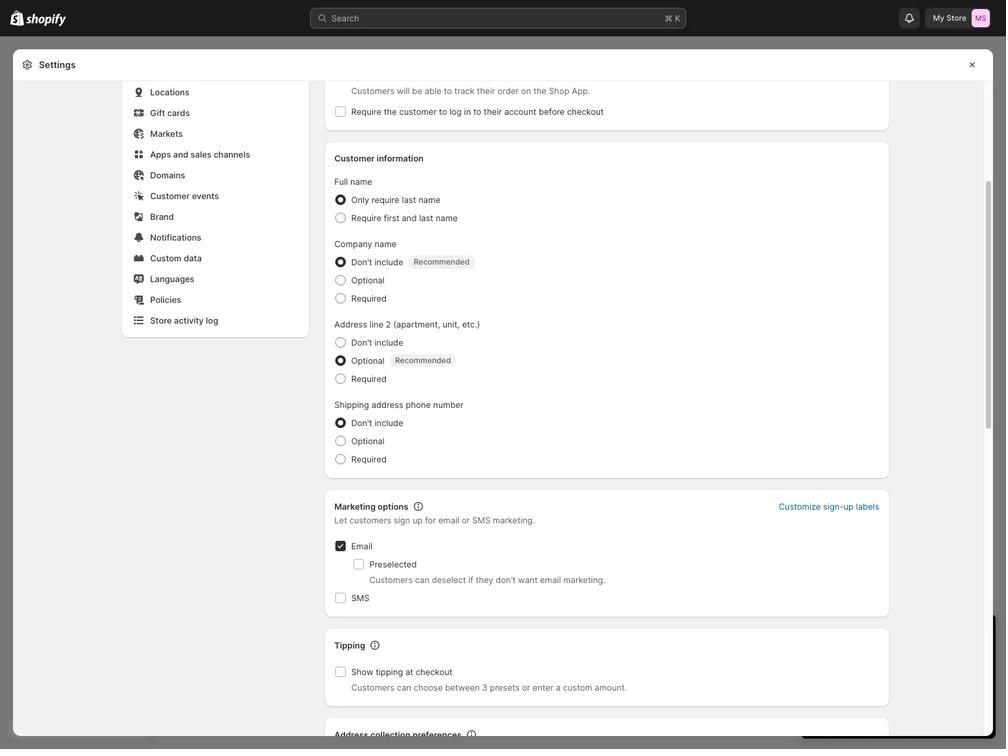 Task type: locate. For each thing, give the bounding box(es) containing it.
1 vertical spatial can
[[397, 683, 412, 693]]

0 vertical spatial for
[[425, 515, 436, 526]]

don't include down address
[[352, 418, 404, 428]]

2 vertical spatial your
[[891, 712, 907, 722]]

switch
[[815, 650, 842, 660]]

the left customer
[[384, 106, 397, 117]]

recommended down require first and last name
[[414, 257, 470, 267]]

and left add
[[874, 689, 889, 699]]

don't for shipping
[[352, 418, 372, 428]]

full
[[335, 177, 348, 187]]

optional down company name
[[352, 275, 385, 286]]

0 vertical spatial don't include
[[352, 257, 404, 267]]

2 vertical spatial required
[[352, 454, 387, 465]]

don't include down line
[[352, 338, 404, 348]]

a left paid
[[854, 650, 859, 660]]

1 horizontal spatial shopify image
[[26, 13, 66, 26]]

0 vertical spatial customers
[[352, 86, 395, 96]]

settings dialog
[[13, 0, 994, 750]]

first inside settings dialog
[[384, 213, 400, 223]]

customer up full name
[[335, 153, 375, 164]]

2 require from the top
[[352, 213, 382, 223]]

recommended down '(apartment,'
[[395, 356, 451, 365]]

your right pick
[[891, 712, 907, 722]]

customers down show
[[352, 683, 395, 693]]

include down '2'
[[375, 338, 404, 348]]

up left labels
[[844, 502, 854, 512]]

sms up they
[[473, 515, 491, 526]]

address left collection
[[335, 730, 369, 741]]

1 require from the top
[[352, 106, 382, 117]]

0 vertical spatial checkout
[[568, 106, 604, 117]]

(apartment,
[[394, 319, 440, 330]]

1 horizontal spatial a
[[854, 650, 859, 660]]

brand
[[150, 212, 174, 222]]

1 horizontal spatial in
[[883, 626, 894, 642]]

1 vertical spatial don't
[[352, 338, 372, 348]]

paid
[[862, 650, 879, 660]]

store down $50 app store credit
[[851, 689, 872, 699]]

require
[[352, 106, 382, 117], [352, 213, 382, 223]]

0 horizontal spatial for
[[425, 515, 436, 526]]

0 vertical spatial can
[[415, 575, 430, 586]]

1 vertical spatial sms
[[352, 593, 370, 604]]

sms
[[473, 515, 491, 526], [352, 593, 370, 604]]

up right sign
[[413, 515, 423, 526]]

let
[[335, 515, 347, 526]]

1 horizontal spatial checkout
[[568, 106, 604, 117]]

for up credit
[[883, 663, 894, 673]]

first
[[384, 213, 400, 223], [825, 663, 841, 673]]

1 vertical spatial optional
[[352, 356, 385, 366]]

1 horizontal spatial plan
[[909, 712, 925, 722]]

first down "only require last name"
[[384, 213, 400, 223]]

1 vertical spatial a
[[556, 683, 561, 693]]

require down only
[[352, 213, 382, 223]]

0 vertical spatial log
[[450, 106, 462, 117]]

2 vertical spatial customers
[[352, 683, 395, 693]]

include for line
[[375, 338, 404, 348]]

include down address
[[375, 418, 404, 428]]

marketing. up don't at bottom
[[493, 515, 535, 526]]

1 vertical spatial marketing.
[[564, 575, 606, 586]]

cards
[[167, 108, 190, 118]]

sms down preselected
[[352, 593, 370, 604]]

locations
[[150, 87, 190, 97]]

1 horizontal spatial email
[[540, 575, 561, 586]]

3 optional from the top
[[352, 436, 385, 447]]

0 horizontal spatial last
[[402, 195, 416, 205]]

optional down "shipping"
[[352, 436, 385, 447]]

my store image
[[972, 9, 991, 27]]

0 vertical spatial plan
[[881, 650, 898, 660]]

1 optional from the top
[[352, 275, 385, 286]]

include
[[375, 257, 404, 267], [375, 338, 404, 348], [375, 418, 404, 428]]

1 vertical spatial or
[[522, 683, 531, 693]]

3 left days
[[815, 626, 823, 642]]

customers down preselected
[[370, 575, 413, 586]]

1 horizontal spatial can
[[415, 575, 430, 586]]

3
[[815, 626, 823, 642], [843, 663, 848, 673], [482, 683, 488, 693]]

can
[[415, 575, 430, 586], [397, 683, 412, 693]]

1 vertical spatial required
[[352, 374, 387, 384]]

1 horizontal spatial store
[[947, 13, 967, 23]]

0 vertical spatial 3
[[815, 626, 823, 642]]

a
[[854, 650, 859, 660], [556, 683, 561, 693]]

don't down line
[[352, 338, 372, 348]]

store
[[861, 676, 881, 686], [851, 689, 872, 699]]

customers left will
[[352, 86, 395, 96]]

plan down bonus
[[909, 712, 925, 722]]

1 horizontal spatial marketing.
[[564, 575, 606, 586]]

company name
[[335, 239, 397, 249]]

last down "only require last name"
[[419, 213, 434, 223]]

address for address collection preferences
[[335, 730, 369, 741]]

can for deselect
[[415, 575, 430, 586]]

0 horizontal spatial the
[[384, 106, 397, 117]]

address left line
[[335, 319, 368, 330]]

languages link
[[130, 270, 301, 288]]

or
[[462, 515, 470, 526], [522, 683, 531, 693]]

sales
[[191, 149, 212, 160]]

to down $1/month on the bottom of the page
[[909, 676, 917, 686]]

1 vertical spatial address
[[335, 730, 369, 741]]

recommended for don't include
[[414, 257, 470, 267]]

required up marketing options
[[352, 454, 387, 465]]

don't include down company name
[[352, 257, 404, 267]]

my store
[[934, 13, 967, 23]]

optional
[[352, 275, 385, 286], [352, 356, 385, 366], [352, 436, 385, 447]]

0 vertical spatial marketing.
[[493, 515, 535, 526]]

can down show tipping at checkout
[[397, 683, 412, 693]]

0 vertical spatial in
[[464, 106, 471, 117]]

1 don't include from the top
[[352, 257, 404, 267]]

store inside to customize your online store and add bonus features
[[851, 689, 872, 699]]

0 vertical spatial customer
[[335, 153, 375, 164]]

to right able at the left of page
[[444, 86, 452, 96]]

full name
[[335, 177, 373, 187]]

name up require first and last name
[[419, 195, 441, 205]]

log down track
[[450, 106, 462, 117]]

0 horizontal spatial customer
[[150, 191, 190, 201]]

include for address
[[375, 418, 404, 428]]

1 vertical spatial customers
[[370, 575, 413, 586]]

3 don't from the top
[[352, 418, 372, 428]]

0 vertical spatial address
[[335, 319, 368, 330]]

3 required from the top
[[352, 454, 387, 465]]

include down company name
[[375, 257, 404, 267]]

1 horizontal spatial for
[[883, 663, 894, 673]]

custom
[[563, 683, 593, 693]]

0 vertical spatial first
[[384, 213, 400, 223]]

store activity log link
[[130, 312, 301, 330]]

2 include from the top
[[375, 338, 404, 348]]

name down require first and last name
[[375, 239, 397, 249]]

3 up app
[[843, 663, 848, 673]]

⌘ k
[[665, 13, 681, 23]]

$50
[[825, 676, 841, 686]]

0 horizontal spatial plan
[[881, 650, 898, 660]]

email right sign
[[439, 515, 460, 526]]

store down the policies
[[150, 315, 172, 326]]

0 horizontal spatial in
[[464, 106, 471, 117]]

checkout up choose at bottom left
[[416, 667, 453, 678]]

etc.)
[[462, 319, 481, 330]]

1 horizontal spatial first
[[825, 663, 841, 673]]

last up require first and last name
[[402, 195, 416, 205]]

customers for customers can choose between 3 presets or enter a custom amount.
[[352, 683, 395, 693]]

notifications
[[150, 232, 202, 243]]

0 vertical spatial their
[[477, 86, 496, 96]]

0 horizontal spatial shopify image
[[10, 10, 24, 26]]

to right 'switch'
[[844, 650, 852, 660]]

2 don't include from the top
[[352, 338, 404, 348]]

company
[[335, 239, 373, 249]]

shopify image
[[10, 10, 24, 26], [26, 13, 66, 26]]

1 horizontal spatial customer
[[335, 153, 375, 164]]

features
[[936, 689, 969, 699]]

plan up first 3 months for $1/month
[[881, 650, 898, 660]]

1 vertical spatial checkout
[[416, 667, 453, 678]]

the right on
[[534, 86, 547, 96]]

email right want
[[540, 575, 561, 586]]

required for 2
[[352, 374, 387, 384]]

pick
[[873, 712, 889, 722]]

1 horizontal spatial last
[[419, 213, 434, 223]]

pick your plan
[[873, 712, 925, 722]]

first up $50
[[825, 663, 841, 673]]

1 vertical spatial for
[[883, 663, 894, 673]]

customer down domains
[[150, 191, 190, 201]]

sign
[[394, 515, 410, 526]]

customer for customer information
[[335, 153, 375, 164]]

1 vertical spatial store
[[851, 689, 872, 699]]

0 vertical spatial your
[[897, 626, 925, 642]]

and inside to customize your online store and add bonus features
[[874, 689, 889, 699]]

can left "deselect"
[[415, 575, 430, 586]]

credit
[[883, 676, 906, 686]]

0 horizontal spatial up
[[413, 515, 423, 526]]

don't down "shipping"
[[352, 418, 372, 428]]

customers will be able to track their order on the shop app.
[[352, 86, 591, 96]]

on
[[522, 86, 532, 96]]

customize
[[919, 676, 960, 686]]

0 vertical spatial up
[[844, 502, 854, 512]]

your up get:
[[897, 626, 925, 642]]

require for require first and last name
[[352, 213, 382, 223]]

2 vertical spatial include
[[375, 418, 404, 428]]

apps and sales channels
[[150, 149, 250, 160]]

for right sign
[[425, 515, 436, 526]]

1 horizontal spatial 3
[[815, 626, 823, 642]]

gift
[[150, 108, 165, 118]]

labels
[[857, 502, 880, 512]]

2 optional from the top
[[352, 356, 385, 366]]

data
[[184, 253, 202, 264]]

don't
[[496, 575, 516, 586]]

1 vertical spatial 3
[[843, 663, 848, 673]]

2 vertical spatial don't
[[352, 418, 372, 428]]

marketing. right want
[[564, 575, 606, 586]]

1 vertical spatial in
[[883, 626, 894, 642]]

require up customer information
[[352, 106, 382, 117]]

required up "shipping"
[[352, 374, 387, 384]]

to down able at the left of page
[[439, 106, 447, 117]]

1 address from the top
[[335, 319, 368, 330]]

3 don't include from the top
[[352, 418, 404, 428]]

in down track
[[464, 106, 471, 117]]

required up line
[[352, 293, 387, 304]]

0 horizontal spatial sms
[[352, 593, 370, 604]]

0 vertical spatial the
[[534, 86, 547, 96]]

1 vertical spatial first
[[825, 663, 841, 673]]

0 vertical spatial required
[[352, 293, 387, 304]]

to down customers will be able to track their order on the shop app.
[[474, 106, 482, 117]]

online
[[825, 689, 849, 699]]

1 vertical spatial don't include
[[352, 338, 404, 348]]

marketing.
[[493, 515, 535, 526], [564, 575, 606, 586]]

name
[[351, 177, 373, 187], [419, 195, 441, 205], [436, 213, 458, 223], [375, 239, 397, 249]]

1 required from the top
[[352, 293, 387, 304]]

0 vertical spatial include
[[375, 257, 404, 267]]

policies
[[150, 295, 181, 305]]

1 vertical spatial their
[[484, 106, 502, 117]]

0 vertical spatial optional
[[352, 275, 385, 286]]

2 address from the top
[[335, 730, 369, 741]]

address for address line 2 (apartment, unit, etc.)
[[335, 319, 368, 330]]

1 horizontal spatial sms
[[473, 515, 491, 526]]

log down policies link
[[206, 315, 218, 326]]

0 horizontal spatial a
[[556, 683, 561, 693]]

their
[[477, 86, 496, 96], [484, 106, 502, 117]]

languages
[[150, 274, 195, 284]]

2 required from the top
[[352, 374, 387, 384]]

number
[[433, 400, 464, 410]]

amount.
[[595, 683, 628, 693]]

1 horizontal spatial or
[[522, 683, 531, 693]]

to
[[444, 86, 452, 96], [439, 106, 447, 117], [474, 106, 482, 117], [844, 650, 852, 660], [909, 676, 917, 686]]

1 vertical spatial customer
[[150, 191, 190, 201]]

1 vertical spatial last
[[419, 213, 434, 223]]

sign-
[[824, 502, 844, 512]]

0 horizontal spatial 3
[[482, 683, 488, 693]]

customer inside 'customer events' link
[[150, 191, 190, 201]]

your inside to customize your online store and add bonus features
[[962, 676, 980, 686]]

dialog
[[999, 49, 1007, 737]]

or left "enter"
[[522, 683, 531, 693]]

0 vertical spatial sms
[[473, 515, 491, 526]]

don't for address
[[352, 338, 372, 348]]

policies link
[[130, 291, 301, 309]]

2 vertical spatial don't include
[[352, 418, 404, 428]]

in right left
[[883, 626, 894, 642]]

3 left presets
[[482, 683, 488, 693]]

don't down company name
[[352, 257, 372, 267]]

required for phone
[[352, 454, 387, 465]]

don't
[[352, 257, 372, 267], [352, 338, 372, 348], [352, 418, 372, 428]]

address line 2 (apartment, unit, etc.)
[[335, 319, 481, 330]]

checkout down the app.
[[568, 106, 604, 117]]

1 vertical spatial the
[[384, 106, 397, 117]]

1 vertical spatial include
[[375, 338, 404, 348]]

my
[[934, 13, 945, 23]]

1 vertical spatial log
[[206, 315, 218, 326]]

for inside 3 days left in your trial element
[[883, 663, 894, 673]]

3 inside settings dialog
[[482, 683, 488, 693]]

0 horizontal spatial or
[[462, 515, 470, 526]]

show tipping at checkout
[[352, 667, 453, 678]]

2 vertical spatial optional
[[352, 436, 385, 447]]

store
[[947, 13, 967, 23], [150, 315, 172, 326]]

store right my at the top right of the page
[[947, 13, 967, 23]]

0 horizontal spatial first
[[384, 213, 400, 223]]

1 vertical spatial require
[[352, 213, 382, 223]]

options
[[378, 502, 409, 512]]

2 don't from the top
[[352, 338, 372, 348]]

1 horizontal spatial up
[[844, 502, 854, 512]]

3 days left in your trial
[[815, 626, 951, 642]]

store down months
[[861, 676, 881, 686]]

1 vertical spatial recommended
[[395, 356, 451, 365]]

1 vertical spatial your
[[962, 676, 980, 686]]

your up features
[[962, 676, 980, 686]]

3 include from the top
[[375, 418, 404, 428]]

they
[[476, 575, 494, 586]]

log
[[450, 106, 462, 117], [206, 315, 218, 326]]

0 horizontal spatial log
[[206, 315, 218, 326]]

0 vertical spatial require
[[352, 106, 382, 117]]

0 horizontal spatial store
[[150, 315, 172, 326]]

k
[[675, 13, 681, 23]]

or up if
[[462, 515, 470, 526]]

customers for customers will be able to track their order on the shop app.
[[352, 86, 395, 96]]

email
[[439, 515, 460, 526], [540, 575, 561, 586]]

their down order
[[484, 106, 502, 117]]

don't include for line
[[352, 338, 404, 348]]

1 vertical spatial store
[[150, 315, 172, 326]]

customer
[[335, 153, 375, 164], [150, 191, 190, 201]]

their right track
[[477, 86, 496, 96]]

optional for shipping
[[352, 436, 385, 447]]

required
[[352, 293, 387, 304], [352, 374, 387, 384], [352, 454, 387, 465]]

0 vertical spatial or
[[462, 515, 470, 526]]

log inside store activity log link
[[206, 315, 218, 326]]

a right "enter"
[[556, 683, 561, 693]]

optional down line
[[352, 356, 385, 366]]



Task type: vqa. For each thing, say whether or not it's contained in the screenshot.
text box
no



Task type: describe. For each thing, give the bounding box(es) containing it.
address
[[372, 400, 404, 410]]

shop
[[549, 86, 570, 96]]

locations link
[[130, 83, 301, 101]]

0 horizontal spatial checkout
[[416, 667, 453, 678]]

customer information
[[335, 153, 424, 164]]

trial
[[928, 626, 951, 642]]

customers for customers can deselect if they don't want email marketing.
[[370, 575, 413, 586]]

bonus
[[909, 689, 933, 699]]

0 vertical spatial last
[[402, 195, 416, 205]]

switch to a paid plan and get:
[[815, 650, 933, 660]]

0 vertical spatial a
[[854, 650, 859, 660]]

address collection preferences
[[335, 730, 462, 741]]

$1/month
[[896, 663, 934, 673]]

markets
[[150, 129, 183, 139]]

deselect
[[432, 575, 466, 586]]

0 horizontal spatial email
[[439, 515, 460, 526]]

customers can deselect if they don't want email marketing.
[[370, 575, 606, 586]]

months
[[851, 663, 881, 673]]

email
[[352, 541, 373, 552]]

app.
[[572, 86, 591, 96]]

in inside settings dialog
[[464, 106, 471, 117]]

optional for company
[[352, 275, 385, 286]]

customize
[[779, 502, 821, 512]]

app
[[843, 676, 858, 686]]

gift cards
[[150, 108, 190, 118]]

recommended for optional
[[395, 356, 451, 365]]

1 include from the top
[[375, 257, 404, 267]]

customers
[[350, 515, 392, 526]]

name up only
[[351, 177, 373, 187]]

and right apps
[[173, 149, 188, 160]]

for inside settings dialog
[[425, 515, 436, 526]]

before
[[539, 106, 565, 117]]

marketing. for let customers sign up for email or sms marketing.
[[493, 515, 535, 526]]

brand link
[[130, 208, 301, 226]]

and up $1/month on the bottom of the page
[[900, 650, 915, 660]]

events
[[192, 191, 219, 201]]

customer events link
[[130, 187, 301, 205]]

customer for customer events
[[150, 191, 190, 201]]

gift cards link
[[130, 104, 301, 122]]

custom
[[150, 253, 182, 264]]

or for sms
[[462, 515, 470, 526]]

can for choose
[[397, 683, 412, 693]]

your inside dropdown button
[[897, 626, 925, 642]]

store inside settings dialog
[[150, 315, 172, 326]]

store activity log
[[150, 315, 218, 326]]

3 inside dropdown button
[[815, 626, 823, 642]]

2 horizontal spatial 3
[[843, 663, 848, 673]]

3 days left in your trial element
[[802, 648, 996, 739]]

settings
[[39, 59, 76, 70]]

first inside 3 days left in your trial element
[[825, 663, 841, 673]]

be
[[412, 86, 423, 96]]

marketing. for customers can deselect if they don't want email marketing.
[[564, 575, 606, 586]]

$50 app store credit
[[825, 676, 906, 686]]

want
[[518, 575, 538, 586]]

1 horizontal spatial the
[[534, 86, 547, 96]]

0 vertical spatial store
[[861, 676, 881, 686]]

customer
[[400, 106, 437, 117]]

0 vertical spatial store
[[947, 13, 967, 23]]

collection
[[371, 730, 411, 741]]

order
[[498, 86, 519, 96]]

at
[[406, 667, 414, 678]]

tipping
[[335, 641, 366, 651]]

and down "only require last name"
[[402, 213, 417, 223]]

1 vertical spatial plan
[[909, 712, 925, 722]]

domains
[[150, 170, 185, 180]]

to customize your online store and add bonus features
[[825, 676, 980, 699]]

1 vertical spatial email
[[540, 575, 561, 586]]

notifications link
[[130, 228, 301, 247]]

if
[[469, 575, 474, 586]]

apps
[[150, 149, 171, 160]]

first 3 months for $1/month
[[825, 663, 934, 673]]

only
[[352, 195, 370, 205]]

choose
[[414, 683, 443, 693]]

apps and sales channels link
[[130, 145, 301, 164]]

custom data link
[[130, 249, 301, 267]]

domains link
[[130, 166, 301, 184]]

shipping address phone number
[[335, 400, 464, 410]]

able
[[425, 86, 442, 96]]

3 days left in your trial button
[[802, 615, 996, 642]]

show
[[352, 667, 374, 678]]

to inside to customize your online store and add bonus features
[[909, 676, 917, 686]]

don't include for address
[[352, 418, 404, 428]]

get:
[[918, 650, 933, 660]]

a inside settings dialog
[[556, 683, 561, 693]]

⌘
[[665, 13, 673, 23]]

only require last name
[[352, 195, 441, 205]]

or for enter
[[522, 683, 531, 693]]

track
[[455, 86, 475, 96]]

require for require the customer to log in to their account before checkout
[[352, 106, 382, 117]]

1 horizontal spatial log
[[450, 106, 462, 117]]

in inside 3 days left in your trial dropdown button
[[883, 626, 894, 642]]

tipping
[[376, 667, 403, 678]]

let customers sign up for email or sms marketing.
[[335, 515, 535, 526]]

will
[[397, 86, 410, 96]]

between
[[445, 683, 480, 693]]

1 vertical spatial up
[[413, 515, 423, 526]]

pick your plan link
[[815, 708, 983, 726]]

channels
[[214, 149, 250, 160]]

account
[[505, 106, 537, 117]]

shipping
[[335, 400, 369, 410]]

presets
[[490, 683, 520, 693]]

marketing
[[335, 502, 376, 512]]

phone
[[406, 400, 431, 410]]

search
[[332, 13, 359, 23]]

customize sign-up labels link
[[771, 498, 888, 516]]

1 don't from the top
[[352, 257, 372, 267]]

customize sign-up labels
[[779, 502, 880, 512]]

name down "only require last name"
[[436, 213, 458, 223]]

require first and last name
[[352, 213, 458, 223]]

2
[[386, 319, 391, 330]]

activity
[[174, 315, 204, 326]]

preferences
[[413, 730, 462, 741]]



